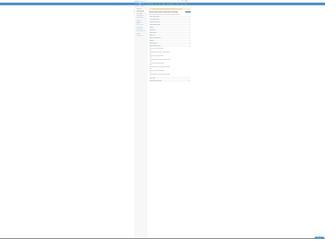 Task type: describe. For each thing, give the bounding box(es) containing it.
profile for your profile
[[182, 7, 185, 8]]

business performance link
[[221, 4, 234, 6]]

your profile
[[180, 7, 185, 8]]

create a discoverable profile
[[182, 40, 194, 41]]

setup
[[247, 4, 249, 6]]

risk & compliance
[[182, 17, 190, 18]]

center
[[187, 36, 191, 37]]

add more customers
[[182, 38, 191, 39]]

ratings & references link
[[179, 22, 197, 24]]

manage payment information link
[[182, 29, 189, 31]]

entities
[[188, 32, 191, 33]]

your profile link
[[180, 7, 185, 9]]

asn link
[[206, 4, 210, 6]]

& for compliance
[[184, 17, 185, 18]]

add-ons
[[241, 4, 244, 6]]

manage legal entities link
[[182, 32, 191, 33]]

coupa verified link
[[187, 7, 192, 9]]

financial performance
[[182, 20, 191, 21]]

ratings & references
[[182, 22, 191, 23]]

invoices
[[211, 4, 214, 6]]

create a discoverable profile link
[[182, 40, 194, 41]]

ratings
[[182, 22, 185, 23]]

service/time sheets
[[196, 4, 205, 6]]

add-ons link
[[240, 4, 245, 6]]

business
[[222, 4, 226, 6]]

social,
[[189, 13, 192, 15]]

orders
[[190, 4, 194, 6]]

environmental, social, governance & diversity link
[[179, 13, 197, 17]]

& inside environmental, social, governance & diversity
[[188, 15, 188, 16]]

discoverable
[[186, 40, 191, 41]]

manage payment information
[[182, 29, 189, 31]]

add
[[182, 38, 184, 39]]

risk & compliance link
[[179, 17, 197, 19]]

environmental,
[[182, 13, 189, 15]]

profile link
[[184, 4, 189, 6]]

diversity
[[189, 15, 193, 16]]

what
[[185, 47, 187, 48]]

legal
[[186, 32, 188, 33]]

business performance
[[222, 4, 233, 6]]

risk
[[182, 17, 184, 18]]

tell us what you think
[[182, 47, 191, 48]]

verified
[[189, 7, 192, 8]]

think
[[189, 47, 191, 48]]

feedback
[[182, 44, 187, 46]]

coupa supplier portal image
[[179, 0, 195, 3]]

you
[[187, 47, 189, 48]]

orders link
[[189, 4, 194, 6]]

tell
[[182, 47, 184, 48]]

company profile link
[[179, 10, 197, 13]]

manage for manage legal entities
[[182, 32, 186, 33]]



Task type: vqa. For each thing, say whether or not it's contained in the screenshot.
us
yes



Task type: locate. For each thing, give the bounding box(es) containing it.
financial performance link
[[179, 19, 197, 22]]

manage up information
[[182, 29, 186, 30]]

company profile
[[182, 11, 189, 12]]

performance right business
[[227, 4, 233, 6]]

home
[[180, 4, 183, 6]]

add more customers link
[[182, 38, 191, 39]]

performance for business performance
[[227, 4, 233, 6]]

profile up environmental, social, governance & diversity at the top right of page
[[186, 11, 189, 12]]

compliance
[[185, 17, 190, 18]]

2 horizontal spatial &
[[188, 15, 188, 16]]

profile for company profile
[[186, 11, 189, 12]]

payment
[[186, 29, 189, 30]]

company
[[182, 11, 186, 12]]

setup link
[[246, 4, 250, 6]]

governance
[[182, 15, 188, 16]]

1 manage from the top
[[182, 29, 186, 30]]

0 vertical spatial profile
[[185, 4, 188, 6]]

invoices link
[[210, 4, 215, 6]]

performance up references
[[186, 20, 191, 21]]

alert
[[199, 10, 254, 14]]

&
[[188, 15, 188, 16], [184, 17, 185, 18], [186, 22, 186, 23]]

profile
[[185, 4, 188, 6], [182, 7, 185, 8], [186, 11, 189, 12]]

service/time
[[196, 4, 201, 6]]

2 manage from the top
[[182, 32, 186, 33]]

profile up coupa
[[185, 4, 188, 6]]

& inside risk & compliance link
[[184, 17, 185, 18]]

navigation
[[236, 0, 254, 3]]

us
[[184, 47, 185, 48]]

performance
[[227, 4, 233, 6], [186, 20, 191, 21]]

your
[[180, 7, 182, 8]]

quick links
[[182, 26, 188, 28]]

1 vertical spatial manage
[[182, 32, 186, 33]]

information
[[182, 30, 187, 31]]

sheets
[[202, 4, 205, 6]]

2 vertical spatial profile
[[186, 11, 189, 12]]

service/time sheets link
[[195, 4, 206, 6]]

1 vertical spatial performance
[[186, 20, 191, 21]]

learning center
[[182, 36, 191, 37]]

coupa verified
[[187, 7, 192, 8]]

financial
[[182, 20, 186, 21]]

0 vertical spatial manage
[[182, 29, 186, 30]]

profile
[[191, 40, 194, 41]]

quick
[[182, 26, 185, 28]]

1 vertical spatial profile
[[182, 7, 185, 8]]

a
[[185, 40, 186, 41]]

2 vertical spatial &
[[186, 22, 186, 23]]

& inside ratings & references link
[[186, 22, 186, 23]]

1 horizontal spatial &
[[186, 22, 186, 23]]

add-
[[241, 4, 243, 6]]

create
[[182, 40, 185, 41]]

manage inside manage payment information
[[182, 29, 186, 30]]

& left diversity
[[188, 15, 188, 16]]

coupa
[[187, 7, 189, 8]]

manage down information
[[182, 32, 186, 33]]

links
[[185, 26, 188, 28]]

home link
[[180, 4, 184, 6]]

references
[[186, 22, 191, 23]]

asn
[[207, 4, 209, 6]]

catalogs link
[[216, 4, 221, 6]]

sourcing link
[[234, 4, 240, 6]]

0 vertical spatial &
[[188, 15, 188, 16]]

0 horizontal spatial &
[[184, 17, 185, 18]]

manage legal entities
[[182, 32, 191, 33]]

learning
[[182, 36, 187, 37]]

environmental, social, governance & diversity
[[182, 13, 193, 16]]

profile right your
[[182, 7, 185, 8]]

performance for financial performance
[[186, 20, 191, 21]]

& right ratings
[[186, 22, 186, 23]]

0 horizontal spatial performance
[[186, 20, 191, 21]]

more
[[184, 38, 186, 39]]

ons
[[243, 4, 244, 6]]

& right risk
[[184, 17, 185, 18]]

catalogs
[[216, 4, 220, 6]]

manage for manage payment information
[[182, 29, 186, 30]]

0 vertical spatial performance
[[227, 4, 233, 6]]

manage
[[182, 29, 186, 30], [182, 32, 186, 33]]

& for references
[[186, 22, 186, 23]]

tell us what you think button
[[182, 47, 191, 48]]

1 horizontal spatial performance
[[227, 4, 233, 6]]

sourcing
[[235, 4, 239, 6]]

customers
[[186, 38, 191, 39]]

1 vertical spatial &
[[184, 17, 185, 18]]



